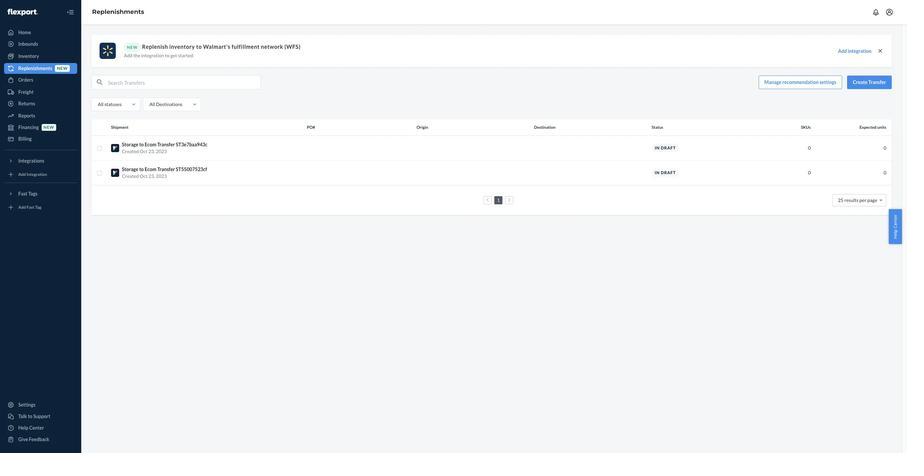 Task type: describe. For each thing, give the bounding box(es) containing it.
reports
[[18, 113, 35, 119]]

chevron left image
[[487, 198, 490, 202]]

manage recommendation settings
[[765, 79, 837, 85]]

to for storage to ecom transfer st55007523cf created oct 23, 2023
[[139, 166, 144, 172]]

all for all destinations
[[150, 101, 155, 107]]

support
[[33, 413, 50, 419]]

created for storage to ecom transfer st3e7baa943c created oct 23, 2023
[[122, 148, 139, 154]]

1 vertical spatial fast
[[27, 205, 34, 210]]

talk
[[18, 413, 27, 419]]

new for financing
[[44, 125, 54, 130]]

statuses
[[105, 101, 122, 107]]

help center button
[[890, 209, 903, 244]]

expected
[[860, 125, 877, 130]]

add for add the integration to get started.
[[124, 53, 133, 58]]

ecom for st3e7baa943c
[[145, 142, 156, 147]]

storage to ecom transfer st55007523cf created oct 23, 2023
[[122, 166, 207, 179]]

reports link
[[4, 110, 77, 121]]

results
[[845, 197, 859, 203]]

create
[[854, 79, 868, 85]]

create transfer link
[[848, 76, 893, 89]]

in draft for st55007523cf
[[655, 170, 677, 175]]

in for storage to ecom transfer st3e7baa943c
[[655, 145, 660, 150]]

help center inside button
[[893, 214, 899, 239]]

started.
[[178, 53, 194, 58]]

add for add integration
[[839, 48, 848, 54]]

inbounds link
[[4, 39, 77, 49]]

help inside help center button
[[893, 229, 899, 239]]

oct for storage to ecom transfer st55007523cf created oct 23, 2023
[[140, 173, 148, 179]]

po#
[[307, 125, 315, 130]]

create transfer button
[[848, 76, 893, 89]]

all statuses
[[98, 101, 122, 107]]

orders
[[18, 77, 33, 83]]

create transfer
[[854, 79, 887, 85]]

0 horizontal spatial center
[[29, 425, 44, 431]]

inbounds
[[18, 41, 38, 47]]

23, for st3e7baa943c
[[149, 148, 155, 154]]

status
[[652, 125, 664, 130]]

square image
[[97, 170, 102, 176]]

0 vertical spatial replenishments
[[92, 8, 144, 16]]

manage
[[765, 79, 782, 85]]

open account menu image
[[886, 8, 894, 16]]

destinations
[[156, 101, 183, 107]]

skus
[[802, 125, 812, 130]]

0 horizontal spatial help center
[[18, 425, 44, 431]]

financing
[[18, 124, 39, 130]]

give feedback
[[18, 437, 49, 442]]

chevron right image
[[508, 198, 511, 202]]

add fast tag
[[18, 205, 41, 210]]

1 vertical spatial replenishments
[[18, 65, 52, 71]]

shipment
[[111, 125, 129, 130]]

add the integration to get started.
[[124, 53, 194, 58]]

help center link
[[4, 423, 77, 433]]

replenish inventory to walmart's fulfillment network (wfs)
[[142, 43, 301, 50]]

integration
[[27, 172, 47, 177]]

orders link
[[4, 75, 77, 85]]

add integration button
[[839, 48, 872, 54]]

open notifications image
[[873, 8, 881, 16]]

billing
[[18, 136, 32, 142]]

add fast tag link
[[4, 202, 77, 213]]

settings
[[820, 79, 837, 85]]

fast tags button
[[4, 188, 77, 199]]

billing link
[[4, 134, 77, 144]]

home link
[[4, 27, 77, 38]]

center inside button
[[893, 214, 899, 228]]

returns
[[18, 101, 35, 106]]

origin
[[417, 125, 429, 130]]

(wfs)
[[285, 43, 301, 50]]

talk to support button
[[4, 411, 77, 422]]

destination
[[535, 125, 556, 130]]

inventory link
[[4, 51, 77, 62]]

fulfillment
[[232, 43, 260, 50]]

integration inside add integration 'button'
[[849, 48, 872, 54]]

new for replenishments
[[57, 66, 68, 71]]

draft for storage to ecom transfer st55007523cf
[[662, 170, 677, 175]]



Task type: locate. For each thing, give the bounding box(es) containing it.
1 created from the top
[[122, 148, 139, 154]]

all left destinations
[[150, 101, 155, 107]]

23, inside storage to ecom transfer st3e7baa943c created oct 23, 2023
[[149, 148, 155, 154]]

add inside add integration 'button'
[[839, 48, 848, 54]]

help inside help center link
[[18, 425, 28, 431]]

to for storage to ecom transfer st3e7baa943c created oct 23, 2023
[[139, 142, 144, 147]]

1 vertical spatial created
[[122, 173, 139, 179]]

Search Transfers text field
[[108, 76, 261, 89]]

all for all statuses
[[98, 101, 104, 107]]

1 2023 from the top
[[156, 148, 167, 154]]

transfer left 'st3e7baa943c'
[[157, 142, 175, 147]]

ecom
[[145, 142, 156, 147], [145, 166, 156, 172]]

2023 down storage to ecom transfer st3e7baa943c created oct 23, 2023
[[156, 173, 167, 179]]

add inside add fast tag link
[[18, 205, 26, 210]]

transfer inside storage to ecom transfer st55007523cf created oct 23, 2023
[[157, 166, 175, 172]]

inventory
[[18, 53, 39, 59]]

23, up storage to ecom transfer st55007523cf created oct 23, 2023
[[149, 148, 155, 154]]

settings
[[18, 402, 36, 408]]

flexport logo image
[[7, 9, 38, 15]]

ecom for st55007523cf
[[145, 166, 156, 172]]

2 draft from the top
[[662, 170, 677, 175]]

0 horizontal spatial all
[[98, 101, 104, 107]]

created for storage to ecom transfer st55007523cf created oct 23, 2023
[[122, 173, 139, 179]]

add integration
[[839, 48, 872, 54]]

1 vertical spatial help
[[18, 425, 28, 431]]

ecom down storage to ecom transfer st3e7baa943c created oct 23, 2023
[[145, 166, 156, 172]]

2023 up storage to ecom transfer st55007523cf created oct 23, 2023
[[156, 148, 167, 154]]

integration
[[849, 48, 872, 54], [141, 53, 164, 58]]

get
[[171, 53, 177, 58]]

transfer inside storage to ecom transfer st3e7baa943c created oct 23, 2023
[[157, 142, 175, 147]]

storage to ecom transfer st3e7baa943c created oct 23, 2023
[[122, 142, 208, 154]]

walmart's
[[203, 43, 231, 50]]

ecom inside storage to ecom transfer st55007523cf created oct 23, 2023
[[145, 166, 156, 172]]

to for talk to support
[[28, 413, 32, 419]]

2 23, from the top
[[149, 173, 155, 179]]

fast tags
[[18, 191, 38, 197]]

1 vertical spatial help center
[[18, 425, 44, 431]]

square image
[[97, 146, 102, 151]]

1 vertical spatial storage
[[122, 166, 138, 172]]

add integration
[[18, 172, 47, 177]]

transfer
[[869, 79, 887, 85], [157, 142, 175, 147], [157, 166, 175, 172]]

0 vertical spatial draft
[[662, 145, 677, 150]]

ecom inside storage to ecom transfer st3e7baa943c created oct 23, 2023
[[145, 142, 156, 147]]

in
[[655, 145, 660, 150], [655, 170, 660, 175]]

settings link
[[4, 400, 77, 410]]

1 horizontal spatial help center
[[893, 214, 899, 239]]

oct
[[140, 148, 148, 154], [140, 173, 148, 179]]

23, inside storage to ecom transfer st55007523cf created oct 23, 2023
[[149, 173, 155, 179]]

2 storage from the top
[[122, 166, 138, 172]]

1 vertical spatial oct
[[140, 173, 148, 179]]

storage down shipment
[[122, 142, 138, 147]]

close image
[[878, 47, 885, 54]]

new
[[57, 66, 68, 71], [44, 125, 54, 130]]

created inside storage to ecom transfer st3e7baa943c created oct 23, 2023
[[122, 148, 139, 154]]

expected units
[[860, 125, 887, 130]]

to inside storage to ecom transfer st3e7baa943c created oct 23, 2023
[[139, 142, 144, 147]]

storage inside storage to ecom transfer st55007523cf created oct 23, 2023
[[122, 166, 138, 172]]

integrations
[[18, 158, 44, 164]]

inventory
[[169, 43, 195, 50]]

2023 inside storage to ecom transfer st3e7baa943c created oct 23, 2023
[[156, 148, 167, 154]]

add
[[839, 48, 848, 54], [124, 53, 133, 58], [18, 172, 26, 177], [18, 205, 26, 210]]

add integration link
[[4, 169, 77, 180]]

manage recommendation settings link
[[759, 76, 843, 89]]

manage recommendation settings button
[[759, 76, 843, 89]]

0 vertical spatial help
[[893, 229, 899, 239]]

returns link
[[4, 98, 77, 109]]

fast
[[18, 191, 27, 197], [27, 205, 34, 210]]

1 vertical spatial in draft
[[655, 170, 677, 175]]

1 link
[[496, 197, 502, 203]]

st3e7baa943c
[[176, 142, 208, 147]]

replenishments
[[92, 8, 144, 16], [18, 65, 52, 71]]

fast left tags
[[18, 191, 27, 197]]

0 vertical spatial ecom
[[145, 142, 156, 147]]

2023 for st3e7baa943c
[[156, 148, 167, 154]]

0 vertical spatial oct
[[140, 148, 148, 154]]

0 vertical spatial created
[[122, 148, 139, 154]]

transfer inside button
[[869, 79, 887, 85]]

0
[[809, 145, 812, 151], [885, 145, 887, 151], [809, 170, 812, 175], [885, 170, 887, 175]]

the
[[133, 53, 140, 58]]

2 all from the left
[[150, 101, 155, 107]]

close navigation image
[[66, 8, 75, 16]]

new down 'reports' link
[[44, 125, 54, 130]]

ecom up storage to ecom transfer st55007523cf created oct 23, 2023
[[145, 142, 156, 147]]

transfer down storage to ecom transfer st3e7baa943c created oct 23, 2023
[[157, 166, 175, 172]]

new
[[127, 45, 138, 50]]

0 vertical spatial help center
[[893, 214, 899, 239]]

0 vertical spatial storage
[[122, 142, 138, 147]]

created down shipment
[[122, 148, 139, 154]]

freight
[[18, 89, 34, 95]]

give feedback button
[[4, 434, 77, 445]]

storage
[[122, 142, 138, 147], [122, 166, 138, 172]]

0 horizontal spatial new
[[44, 125, 54, 130]]

2 created from the top
[[122, 173, 139, 179]]

25
[[839, 197, 844, 203]]

0 horizontal spatial help
[[18, 425, 28, 431]]

draft
[[662, 145, 677, 150], [662, 170, 677, 175]]

2 2023 from the top
[[156, 173, 167, 179]]

network
[[261, 43, 284, 50]]

0 horizontal spatial replenishments
[[18, 65, 52, 71]]

1 vertical spatial in
[[655, 170, 660, 175]]

home
[[18, 29, 31, 35]]

1 horizontal spatial replenishments
[[92, 8, 144, 16]]

replenish
[[142, 43, 168, 50]]

all
[[98, 101, 104, 107], [150, 101, 155, 107]]

storage for storage to ecom transfer st55007523cf
[[122, 166, 138, 172]]

add for add integration
[[18, 172, 26, 177]]

all destinations
[[150, 101, 183, 107]]

1 horizontal spatial help
[[893, 229, 899, 239]]

0 vertical spatial in
[[655, 145, 660, 150]]

1 vertical spatial center
[[29, 425, 44, 431]]

1 vertical spatial 23,
[[149, 173, 155, 179]]

replenishments link
[[92, 8, 144, 16]]

recommendation
[[783, 79, 820, 85]]

2023 for st55007523cf
[[156, 173, 167, 179]]

freight link
[[4, 87, 77, 98]]

storage for storage to ecom transfer st3e7baa943c
[[122, 142, 138, 147]]

all left statuses
[[98, 101, 104, 107]]

st55007523cf
[[176, 166, 207, 172]]

units
[[878, 125, 887, 130]]

0 vertical spatial new
[[57, 66, 68, 71]]

add for add fast tag
[[18, 205, 26, 210]]

created right square icon
[[122, 173, 139, 179]]

storage inside storage to ecom transfer st3e7baa943c created oct 23, 2023
[[122, 142, 138, 147]]

in draft
[[655, 145, 677, 150], [655, 170, 677, 175]]

fast left tag
[[27, 205, 34, 210]]

0 vertical spatial 2023
[[156, 148, 167, 154]]

1 storage from the top
[[122, 142, 138, 147]]

2 in draft from the top
[[655, 170, 677, 175]]

created inside storage to ecom transfer st55007523cf created oct 23, 2023
[[122, 173, 139, 179]]

give
[[18, 437, 28, 442]]

0 vertical spatial 23,
[[149, 148, 155, 154]]

2 ecom from the top
[[145, 166, 156, 172]]

to
[[196, 43, 202, 50], [165, 53, 170, 58], [139, 142, 144, 147], [139, 166, 144, 172], [28, 413, 32, 419]]

per
[[860, 197, 867, 203]]

25 results per page
[[839, 197, 878, 203]]

feedback
[[29, 437, 49, 442]]

integration down "replenish"
[[141, 53, 164, 58]]

23, down storage to ecom transfer st3e7baa943c created oct 23, 2023
[[149, 173, 155, 179]]

transfer right create
[[869, 79, 887, 85]]

help center
[[893, 214, 899, 239], [18, 425, 44, 431]]

1
[[498, 197, 500, 203]]

1 oct from the top
[[140, 148, 148, 154]]

0 vertical spatial transfer
[[869, 79, 887, 85]]

tag
[[35, 205, 41, 210]]

1 ecom from the top
[[145, 142, 156, 147]]

fast inside dropdown button
[[18, 191, 27, 197]]

0 vertical spatial in draft
[[655, 145, 677, 150]]

storage right square icon
[[122, 166, 138, 172]]

to inside storage to ecom transfer st55007523cf created oct 23, 2023
[[139, 166, 144, 172]]

0 vertical spatial fast
[[18, 191, 27, 197]]

1 draft from the top
[[662, 145, 677, 150]]

0 horizontal spatial integration
[[141, 53, 164, 58]]

integration left close image
[[849, 48, 872, 54]]

integrations button
[[4, 156, 77, 166]]

page
[[868, 197, 878, 203]]

2 oct from the top
[[140, 173, 148, 179]]

1 vertical spatial new
[[44, 125, 54, 130]]

oct for storage to ecom transfer st3e7baa943c created oct 23, 2023
[[140, 148, 148, 154]]

25 results per page option
[[839, 197, 878, 203]]

1 vertical spatial transfer
[[157, 142, 175, 147]]

1 vertical spatial ecom
[[145, 166, 156, 172]]

in draft for st3e7baa943c
[[655, 145, 677, 150]]

help
[[893, 229, 899, 239], [18, 425, 28, 431]]

1 in from the top
[[655, 145, 660, 150]]

new up orders link
[[57, 66, 68, 71]]

add inside 'add integration' link
[[18, 172, 26, 177]]

2023
[[156, 148, 167, 154], [156, 173, 167, 179]]

tags
[[28, 191, 38, 197]]

1 horizontal spatial center
[[893, 214, 899, 228]]

oct inside storage to ecom transfer st55007523cf created oct 23, 2023
[[140, 173, 148, 179]]

transfer for st55007523cf
[[157, 166, 175, 172]]

1 horizontal spatial new
[[57, 66, 68, 71]]

talk to support
[[18, 413, 50, 419]]

1 23, from the top
[[149, 148, 155, 154]]

23, for st55007523cf
[[149, 173, 155, 179]]

2023 inside storage to ecom transfer st55007523cf created oct 23, 2023
[[156, 173, 167, 179]]

oct inside storage to ecom transfer st3e7baa943c created oct 23, 2023
[[140, 148, 148, 154]]

2 in from the top
[[655, 170, 660, 175]]

0 vertical spatial center
[[893, 214, 899, 228]]

transfer for st3e7baa943c
[[157, 142, 175, 147]]

in for storage to ecom transfer st55007523cf
[[655, 170, 660, 175]]

draft for storage to ecom transfer st3e7baa943c
[[662, 145, 677, 150]]

23,
[[149, 148, 155, 154], [149, 173, 155, 179]]

1 vertical spatial 2023
[[156, 173, 167, 179]]

created
[[122, 148, 139, 154], [122, 173, 139, 179]]

1 all from the left
[[98, 101, 104, 107]]

1 horizontal spatial all
[[150, 101, 155, 107]]

2 vertical spatial transfer
[[157, 166, 175, 172]]

1 horizontal spatial integration
[[849, 48, 872, 54]]

1 in draft from the top
[[655, 145, 677, 150]]

1 vertical spatial draft
[[662, 170, 677, 175]]

to inside talk to support button
[[28, 413, 32, 419]]



Task type: vqa. For each thing, say whether or not it's contained in the screenshot.
Open Account Menu image
yes



